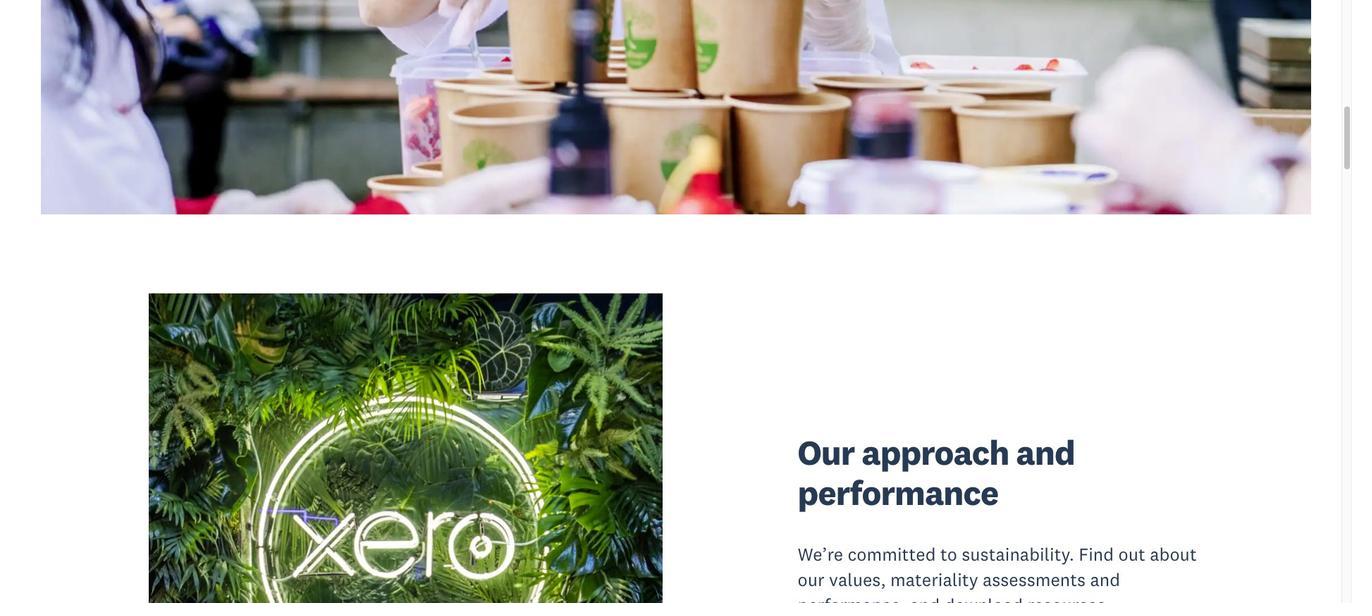 Task type: locate. For each thing, give the bounding box(es) containing it.
1 horizontal spatial and
[[1017, 431, 1075, 474]]

assessments
[[983, 568, 1086, 591]]

performance
[[798, 471, 999, 514]]

0 vertical spatial and
[[1017, 431, 1075, 474]]

committed
[[848, 543, 936, 566]]

2 horizontal spatial and
[[1091, 568, 1121, 591]]

values,
[[829, 568, 886, 591]]

about
[[1150, 543, 1197, 566]]

and inside our approach and performance
[[1017, 431, 1075, 474]]

1 vertical spatial and
[[1091, 568, 1121, 591]]

to
[[941, 543, 958, 566]]

resources.
[[1028, 594, 1111, 603]]

and
[[1017, 431, 1075, 474], [1091, 568, 1121, 591], [910, 594, 940, 603]]

2 vertical spatial and
[[910, 594, 940, 603]]

materiality
[[891, 568, 979, 591]]

approach
[[862, 431, 1010, 474]]

0 horizontal spatial and
[[910, 594, 940, 603]]



Task type: describe. For each thing, give the bounding box(es) containing it.
a xero staff member smiling while serving food at a volunteer day. image
[[0, 0, 1353, 214]]

our
[[798, 568, 825, 591]]

performance,
[[798, 594, 906, 603]]

our
[[798, 431, 855, 474]]

the xero logo in neon lights against a foliage background. image
[[149, 293, 663, 603]]

we're committed to sustainability. find out about our values, materiality assessments and performance, and download resources.
[[798, 543, 1197, 603]]

our approach and performance
[[798, 431, 1075, 514]]

download
[[945, 594, 1023, 603]]

we're
[[798, 543, 844, 566]]

find
[[1079, 543, 1114, 566]]

out
[[1119, 543, 1146, 566]]

sustainability.
[[962, 543, 1075, 566]]



Task type: vqa. For each thing, say whether or not it's contained in the screenshot.
to
yes



